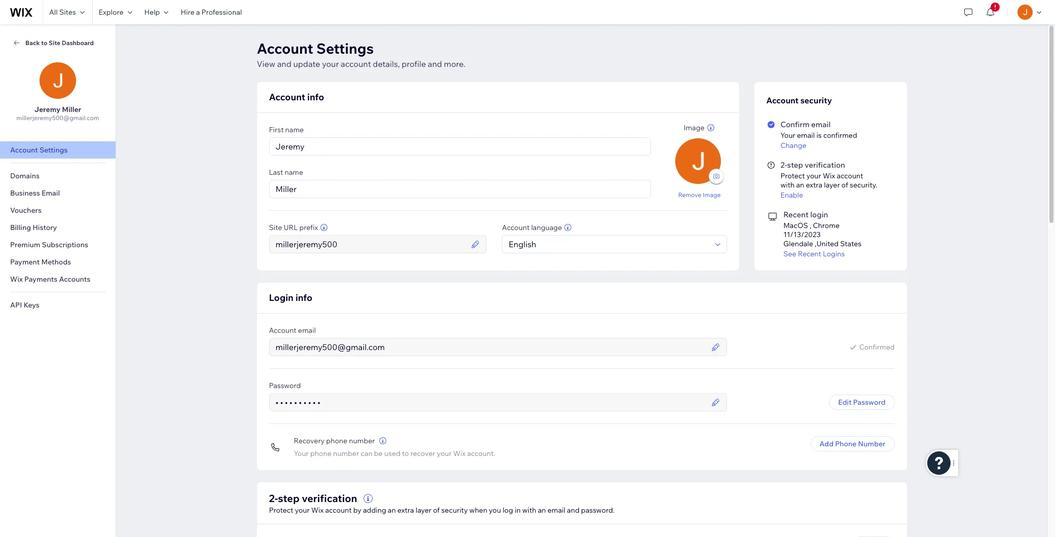 Task type: vqa. For each thing, say whether or not it's contained in the screenshot.
Set Up button associated with Send 2 emails when invoice is overdue
no



Task type: describe. For each thing, give the bounding box(es) containing it.
email left is
[[798, 131, 816, 140]]

verification for 2-step verification
[[302, 493, 357, 505]]

edit password button
[[830, 395, 895, 410]]

enable button
[[781, 191, 894, 200]]

account info
[[269, 91, 324, 103]]

history
[[33, 223, 57, 232]]

miller
[[62, 105, 81, 114]]

settings for account settings
[[40, 146, 68, 155]]

recent login macos , chrome 11/13/2023 glendale ,united states see recent logins
[[784, 210, 862, 259]]

Email address text field
[[273, 339, 709, 356]]

millerjeremy500@gmail.com
[[16, 114, 99, 122]]

change button
[[781, 141, 894, 150]]

1 horizontal spatial and
[[428, 59, 442, 69]]

2-step verification protect your wix account with an extra layer of security. enable
[[781, 160, 878, 200]]

chrome
[[814, 221, 840, 230]]

change
[[781, 141, 807, 150]]

account language
[[503, 223, 562, 232]]

wix payments accounts
[[10, 275, 90, 284]]

last name
[[269, 168, 303, 177]]

account for account email
[[269, 326, 297, 335]]

0 vertical spatial image
[[684, 123, 705, 132]]

language
[[532, 223, 562, 232]]

wix inside sidebar element
[[10, 275, 23, 284]]

2 vertical spatial account
[[325, 506, 352, 516]]

recovery phone number
[[294, 437, 375, 446]]

all sites
[[49, 8, 76, 17]]

your right recover
[[437, 450, 452, 459]]

0 vertical spatial password
[[269, 382, 301, 391]]

first
[[269, 125, 284, 134]]

account settings view and update your account details, profile and more.
[[257, 40, 466, 69]]

image inside button
[[703, 191, 721, 199]]

your inside the confirm email your email is confirmed change
[[781, 131, 796, 140]]

hire a professional link
[[175, 0, 248, 24]]

account.
[[468, 450, 496, 459]]

url
[[284, 223, 298, 232]]

account for account settings view and update your account details, profile and more.
[[257, 40, 313, 57]]

payment
[[10, 258, 40, 267]]

number for recovery
[[349, 437, 375, 446]]

billing history
[[10, 223, 57, 232]]

2- for 2-step verification
[[269, 493, 278, 505]]

login info
[[269, 292, 313, 304]]

verification for 2-step verification protect your wix account with an extra layer of security. enable
[[805, 160, 846, 170]]

accounts
[[59, 275, 90, 284]]

password inside button
[[854, 398, 886, 407]]

wix payments accounts link
[[0, 271, 116, 288]]

add
[[820, 440, 834, 449]]

view
[[257, 59, 276, 69]]

Choose an account name text field
[[273, 236, 469, 253]]

hire
[[181, 8, 195, 17]]

protect inside 2-step verification protect your wix account with an extra layer of security. enable
[[781, 172, 806, 181]]

update
[[293, 59, 320, 69]]

premium
[[10, 241, 40, 250]]

domains
[[10, 172, 40, 181]]

professional
[[202, 8, 242, 17]]

email
[[42, 189, 60, 198]]

jeremy
[[34, 105, 60, 114]]

states
[[841, 239, 862, 249]]

Enter your first name. text field
[[273, 138, 648, 155]]

to inside sidebar element
[[41, 39, 47, 46]]

account for settings
[[341, 59, 371, 69]]

login
[[811, 210, 829, 220]]

with inside 2-step verification protect your wix account with an extra layer of security. enable
[[781, 181, 795, 190]]

your down 2-step verification
[[295, 506, 310, 516]]

name for first name
[[285, 125, 304, 134]]

your phone number can be used to recover your wix account.
[[294, 450, 496, 459]]

confirmed
[[860, 343, 895, 352]]

business
[[10, 189, 40, 198]]

1 vertical spatial recent
[[799, 250, 822, 259]]

step for 2-step verification
[[278, 493, 300, 505]]

0 horizontal spatial and
[[277, 59, 292, 69]]

macos
[[784, 221, 809, 230]]

remove
[[679, 191, 702, 199]]

of inside 2-step verification protect your wix account with an extra layer of security. enable
[[842, 181, 849, 190]]

edit password
[[839, 398, 886, 407]]

payment methods
[[10, 258, 71, 267]]

extra inside 2-step verification protect your wix account with an extra layer of security. enable
[[806, 181, 823, 190]]

site inside sidebar element
[[49, 39, 60, 46]]

you
[[489, 506, 501, 516]]

0 horizontal spatial layer
[[416, 506, 432, 516]]

1 horizontal spatial security
[[801, 95, 833, 106]]

add phone number button
[[811, 437, 895, 452]]

used
[[385, 450, 401, 459]]

0 horizontal spatial protect
[[269, 506, 294, 516]]

step for 2-step verification protect your wix account with an extra layer of security. enable
[[788, 160, 804, 170]]

keys
[[24, 301, 39, 310]]

help button
[[138, 0, 175, 24]]

name for last name
[[285, 168, 303, 177]]

confirmed
[[824, 131, 858, 140]]

1 vertical spatial your
[[294, 450, 309, 459]]

domains link
[[0, 167, 116, 185]]

last
[[269, 168, 283, 177]]

,
[[810, 221, 812, 230]]

all
[[49, 8, 58, 17]]

wix left account. on the left bottom of page
[[454, 450, 466, 459]]

2-step verification
[[269, 493, 357, 505]]

0 horizontal spatial with
[[523, 506, 537, 516]]

api keys link
[[0, 297, 116, 314]]

vouchers
[[10, 206, 42, 215]]

logins
[[824, 250, 846, 259]]

settings for account settings view and update your account details, profile and more.
[[317, 40, 374, 57]]

phone for recovery
[[326, 437, 348, 446]]

help
[[144, 8, 160, 17]]

dashboard
[[62, 39, 94, 46]]

confirm email your email is confirmed change
[[781, 120, 858, 150]]

confirm
[[781, 120, 810, 129]]

your inside the account settings view and update your account details, profile and more.
[[322, 59, 339, 69]]

by
[[354, 506, 362, 516]]

account for account settings
[[10, 146, 38, 155]]



Task type: locate. For each thing, give the bounding box(es) containing it.
payment methods link
[[0, 254, 116, 271]]

1 horizontal spatial protect
[[781, 172, 806, 181]]

image
[[684, 123, 705, 132], [703, 191, 721, 199]]

extra right 'adding'
[[398, 506, 414, 516]]

premium subscriptions
[[10, 241, 88, 250]]

an right 'adding'
[[388, 506, 396, 516]]

vouchers link
[[0, 202, 116, 219]]

recent down glendale at the top of page
[[799, 250, 822, 259]]

an inside 2-step verification protect your wix account with an extra layer of security. enable
[[797, 181, 805, 190]]

payments
[[24, 275, 57, 284]]

to right used
[[402, 450, 409, 459]]

phone
[[836, 440, 857, 449]]

account inside the account settings view and update your account details, profile and more.
[[257, 40, 313, 57]]

remove image button
[[679, 190, 721, 199]]

settings inside sidebar element
[[40, 146, 68, 155]]

1 vertical spatial 2-
[[269, 493, 278, 505]]

number for your
[[333, 450, 359, 459]]

email down login info
[[298, 326, 316, 335]]

step
[[788, 160, 804, 170], [278, 493, 300, 505]]

number
[[859, 440, 886, 449]]

account for account security
[[767, 95, 799, 106]]

sidebar element
[[0, 24, 116, 538]]

back to site dashboard link
[[12, 38, 104, 47]]

jeremy miller millerjeremy500@gmail.com
[[16, 105, 99, 122]]

your up enable button
[[807, 172, 822, 181]]

layer up enable button
[[825, 181, 841, 190]]

profile
[[402, 59, 426, 69]]

0 horizontal spatial to
[[41, 39, 47, 46]]

2 horizontal spatial an
[[797, 181, 805, 190]]

of left when
[[433, 506, 440, 516]]

security up confirm
[[801, 95, 833, 106]]

and right view
[[277, 59, 292, 69]]

1 vertical spatial protect
[[269, 506, 294, 516]]

1 horizontal spatial settings
[[317, 40, 374, 57]]

your down the recovery at bottom left
[[294, 450, 309, 459]]

info
[[308, 91, 324, 103], [296, 292, 313, 304]]

business email link
[[0, 185, 116, 202]]

2-
[[781, 160, 788, 170], [269, 493, 278, 505]]

verification up by
[[302, 493, 357, 505]]

site left url
[[269, 223, 282, 232]]

account email
[[269, 326, 316, 335]]

account up domains
[[10, 146, 38, 155]]

2 horizontal spatial and
[[567, 506, 580, 516]]

1 vertical spatial with
[[523, 506, 537, 516]]

None field
[[506, 236, 713, 253]]

account inside sidebar element
[[10, 146, 38, 155]]

adding
[[363, 506, 386, 516]]

premium subscriptions link
[[0, 236, 116, 254]]

name right first
[[285, 125, 304, 134]]

account up view
[[257, 40, 313, 57]]

1 vertical spatial image
[[703, 191, 721, 199]]

0 vertical spatial number
[[349, 437, 375, 446]]

1 horizontal spatial extra
[[806, 181, 823, 190]]

back to site dashboard
[[25, 39, 94, 46]]

explore
[[99, 8, 124, 17]]

back
[[25, 39, 40, 46]]

phone for your
[[311, 450, 332, 459]]

protect up 'enable'
[[781, 172, 806, 181]]

more.
[[444, 59, 466, 69]]

phone right the recovery at bottom left
[[326, 437, 348, 446]]

1 horizontal spatial site
[[269, 223, 282, 232]]

step inside 2-step verification protect your wix account with an extra layer of security. enable
[[788, 160, 804, 170]]

1 horizontal spatial layer
[[825, 181, 841, 190]]

info for account info
[[308, 91, 324, 103]]

your inside 2-step verification protect your wix account with an extra layer of security. enable
[[807, 172, 822, 181]]

see
[[784, 250, 797, 259]]

0 vertical spatial with
[[781, 181, 795, 190]]

login
[[269, 292, 294, 304]]

recent up the macos
[[784, 210, 809, 220]]

1 horizontal spatial password
[[854, 398, 886, 407]]

account
[[341, 59, 371, 69], [837, 172, 864, 181], [325, 506, 352, 516]]

layer inside 2-step verification protect your wix account with an extra layer of security. enable
[[825, 181, 841, 190]]

0 horizontal spatial extra
[[398, 506, 414, 516]]

1 vertical spatial verification
[[302, 493, 357, 505]]

account for step
[[837, 172, 864, 181]]

be
[[374, 450, 383, 459]]

with right in
[[523, 506, 537, 516]]

0 horizontal spatial an
[[388, 506, 396, 516]]

0 horizontal spatial 2-
[[269, 493, 278, 505]]

0 horizontal spatial password
[[269, 382, 301, 391]]

0 vertical spatial recent
[[784, 210, 809, 220]]

account up confirm
[[767, 95, 799, 106]]

settings up the 'update'
[[317, 40, 374, 57]]

to right back
[[41, 39, 47, 46]]

2- inside 2-step verification protect your wix account with an extra layer of security. enable
[[781, 160, 788, 170]]

None text field
[[273, 394, 709, 412]]

phone down the recovery at bottom left
[[311, 450, 332, 459]]

billing
[[10, 223, 31, 232]]

2- for 2-step verification protect your wix account with an extra layer of security. enable
[[781, 160, 788, 170]]

account left language
[[503, 223, 530, 232]]

0 vertical spatial 2-
[[781, 160, 788, 170]]

1 vertical spatial phone
[[311, 450, 332, 459]]

an right in
[[538, 506, 546, 516]]

Enter your last name. text field
[[273, 181, 648, 198]]

your up change
[[781, 131, 796, 140]]

0 horizontal spatial site
[[49, 39, 60, 46]]

account up enable button
[[837, 172, 864, 181]]

protect down 2-step verification
[[269, 506, 294, 516]]

1 horizontal spatial your
[[781, 131, 796, 140]]

0 horizontal spatial of
[[433, 506, 440, 516]]

0 vertical spatial to
[[41, 39, 47, 46]]

settings inside the account settings view and update your account details, profile and more.
[[317, 40, 374, 57]]

1 vertical spatial layer
[[416, 506, 432, 516]]

1 horizontal spatial verification
[[805, 160, 846, 170]]

account left details,
[[341, 59, 371, 69]]

extra up enable button
[[806, 181, 823, 190]]

0 horizontal spatial verification
[[302, 493, 357, 505]]

site
[[49, 39, 60, 46], [269, 223, 282, 232]]

password
[[269, 382, 301, 391], [854, 398, 886, 407]]

0 vertical spatial settings
[[317, 40, 374, 57]]

account for account language
[[503, 223, 530, 232]]

0 vertical spatial name
[[285, 125, 304, 134]]

email right in
[[548, 506, 566, 516]]

1 horizontal spatial with
[[781, 181, 795, 190]]

1 vertical spatial info
[[296, 292, 313, 304]]

phone
[[326, 437, 348, 446], [311, 450, 332, 459]]

layer right 'adding'
[[416, 506, 432, 516]]

1 vertical spatial site
[[269, 223, 282, 232]]

account left by
[[325, 506, 352, 516]]

api keys
[[10, 301, 39, 310]]

with
[[781, 181, 795, 190], [523, 506, 537, 516]]

1 horizontal spatial step
[[788, 160, 804, 170]]

0 vertical spatial site
[[49, 39, 60, 46]]

0 vertical spatial extra
[[806, 181, 823, 190]]

an up 'enable'
[[797, 181, 805, 190]]

account settings link
[[0, 142, 116, 159]]

,united
[[815, 239, 839, 249]]

business email
[[10, 189, 60, 198]]

glendale
[[784, 239, 814, 249]]

1 vertical spatial of
[[433, 506, 440, 516]]

enable
[[781, 191, 804, 200]]

security.
[[850, 181, 878, 190]]

settings
[[317, 40, 374, 57], [40, 146, 68, 155]]

number up the can
[[349, 437, 375, 446]]

a
[[196, 8, 200, 17]]

account inside 2-step verification protect your wix account with an extra layer of security. enable
[[837, 172, 864, 181]]

sites
[[59, 8, 76, 17]]

wix up enable button
[[824, 172, 836, 181]]

add phone number
[[820, 440, 886, 449]]

security left when
[[442, 506, 468, 516]]

wix down 2-step verification
[[312, 506, 324, 516]]

info for login info
[[296, 292, 313, 304]]

0 vertical spatial account
[[341, 59, 371, 69]]

account
[[257, 40, 313, 57], [269, 91, 305, 103], [767, 95, 799, 106], [10, 146, 38, 155], [503, 223, 530, 232], [269, 326, 297, 335]]

1 horizontal spatial of
[[842, 181, 849, 190]]

name right last
[[285, 168, 303, 177]]

info right login
[[296, 292, 313, 304]]

password.
[[582, 506, 615, 516]]

account down login
[[269, 326, 297, 335]]

first name
[[269, 125, 304, 134]]

0 vertical spatial of
[[842, 181, 849, 190]]

0 vertical spatial info
[[308, 91, 324, 103]]

security
[[801, 95, 833, 106], [442, 506, 468, 516]]

1 vertical spatial extra
[[398, 506, 414, 516]]

1 vertical spatial password
[[854, 398, 886, 407]]

in
[[515, 506, 521, 516]]

details,
[[373, 59, 400, 69]]

1 vertical spatial name
[[285, 168, 303, 177]]

settings up domains link
[[40, 146, 68, 155]]

with up 'enable'
[[781, 181, 795, 190]]

account up first name on the top left of the page
[[269, 91, 305, 103]]

1 horizontal spatial 2-
[[781, 160, 788, 170]]

hire a professional
[[181, 8, 242, 17]]

verification inside 2-step verification protect your wix account with an extra layer of security. enable
[[805, 160, 846, 170]]

billing history link
[[0, 219, 116, 236]]

account security
[[767, 95, 833, 106]]

recovery
[[294, 437, 325, 446]]

wix inside 2-step verification protect your wix account with an extra layer of security. enable
[[824, 172, 836, 181]]

11/13/2023
[[784, 230, 821, 239]]

0 horizontal spatial security
[[442, 506, 468, 516]]

1 horizontal spatial an
[[538, 506, 546, 516]]

edit
[[839, 398, 852, 407]]

1 vertical spatial to
[[402, 450, 409, 459]]

1 vertical spatial account
[[837, 172, 864, 181]]

account settings
[[10, 146, 68, 155]]

0 horizontal spatial your
[[294, 450, 309, 459]]

recover
[[411, 450, 436, 459]]

of
[[842, 181, 849, 190], [433, 506, 440, 516]]

account for account info
[[269, 91, 305, 103]]

0 vertical spatial verification
[[805, 160, 846, 170]]

email up is
[[812, 120, 831, 129]]

account inside the account settings view and update your account details, profile and more.
[[341, 59, 371, 69]]

and left more.
[[428, 59, 442, 69]]

1 horizontal spatial to
[[402, 450, 409, 459]]

wix down 'payment'
[[10, 275, 23, 284]]

0 vertical spatial phone
[[326, 437, 348, 446]]

methods
[[41, 258, 71, 267]]

0 vertical spatial layer
[[825, 181, 841, 190]]

0 vertical spatial step
[[788, 160, 804, 170]]

1 vertical spatial settings
[[40, 146, 68, 155]]

0 vertical spatial security
[[801, 95, 833, 106]]

1 vertical spatial number
[[333, 450, 359, 459]]

of up enable button
[[842, 181, 849, 190]]

verification down change button
[[805, 160, 846, 170]]

0 horizontal spatial step
[[278, 493, 300, 505]]

log
[[503, 506, 514, 516]]

1 vertical spatial security
[[442, 506, 468, 516]]

is
[[817, 131, 822, 140]]

1 vertical spatial step
[[278, 493, 300, 505]]

when
[[470, 506, 488, 516]]

0 vertical spatial your
[[781, 131, 796, 140]]

and left password.
[[567, 506, 580, 516]]

to
[[41, 39, 47, 46], [402, 450, 409, 459]]

your right the 'update'
[[322, 59, 339, 69]]

number down "recovery phone number"
[[333, 450, 359, 459]]

info down the 'update'
[[308, 91, 324, 103]]

0 horizontal spatial settings
[[40, 146, 68, 155]]

0 vertical spatial protect
[[781, 172, 806, 181]]

site right back
[[49, 39, 60, 46]]



